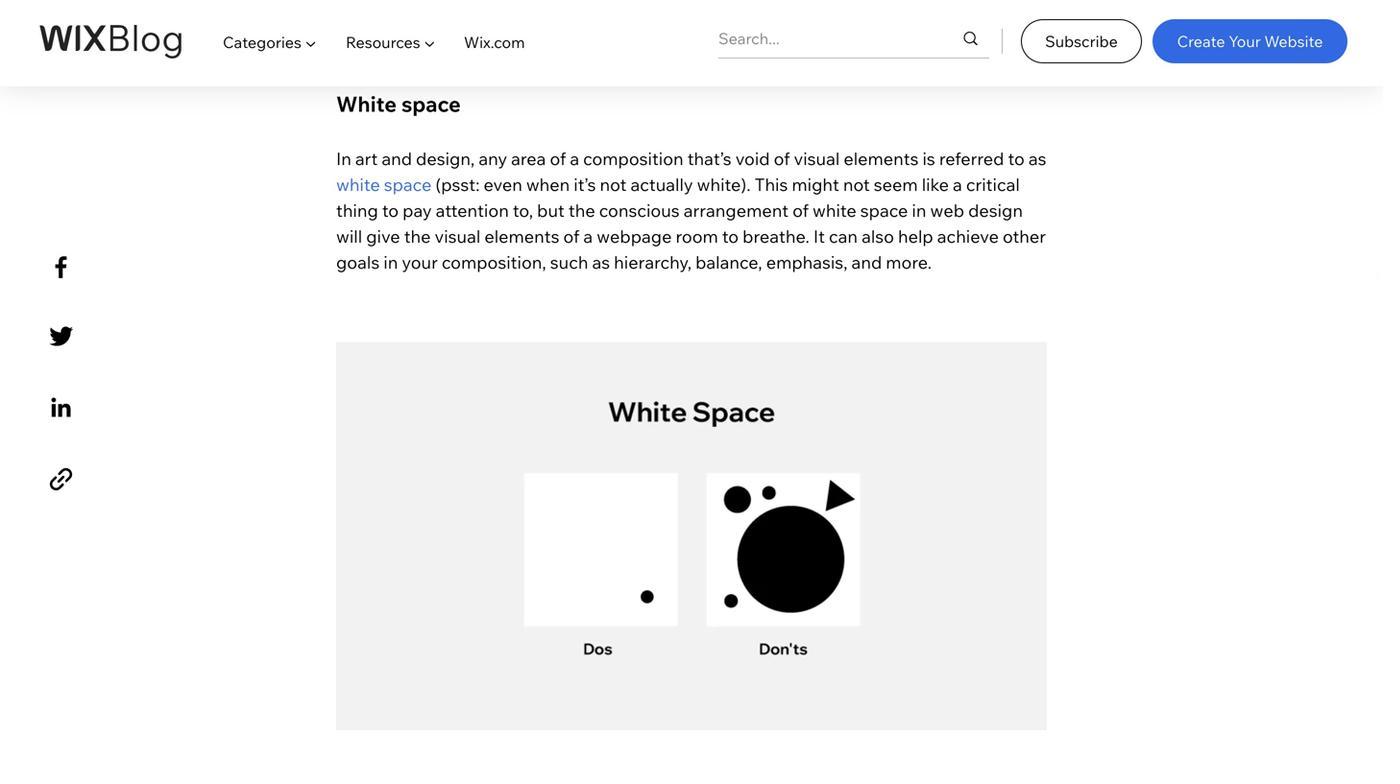 Task type: locate. For each thing, give the bounding box(es) containing it.
and inside (psst: even when it's not actually white). this might not seem like a critical thing to pay attention to, but the conscious arrangement of white space in web design will give the visual elements of a webpage room to breathe. it can also help achieve other goals in your composition, such as hierarchy, balance, emphasis, and more.
[[852, 252, 882, 273]]

1 horizontal spatial not
[[843, 174, 870, 196]]

in
[[912, 200, 926, 221], [383, 252, 398, 273]]

and up "white space" link
[[382, 148, 412, 170]]

but
[[537, 200, 565, 221]]

2 ▼ from the left
[[424, 33, 435, 52]]

0 horizontal spatial the
[[404, 226, 431, 247]]

share article on linkedin image
[[44, 391, 78, 425], [44, 391, 78, 425]]

1 ▼ from the left
[[305, 33, 316, 52]]

Search... search field
[[718, 19, 924, 58]]

in art and design, any area of a composition that's void of visual elements is referred to as white space
[[336, 148, 1050, 196]]

as right 'such'
[[592, 252, 610, 273]]

0 horizontal spatial visual
[[435, 226, 481, 247]]

this
[[755, 174, 788, 196]]

as right 'referred'
[[1029, 148, 1046, 170]]

your
[[402, 252, 438, 273]]

room
[[676, 226, 718, 247]]

emphasis,
[[766, 252, 848, 273]]

elements
[[844, 148, 919, 170], [484, 226, 559, 247]]

None search field
[[718, 19, 989, 58]]

to up "critical"
[[1008, 148, 1025, 170]]

elements down the to,
[[484, 226, 559, 247]]

0 horizontal spatial white
[[336, 174, 380, 196]]

0 horizontal spatial elements
[[484, 226, 559, 247]]

0 vertical spatial elements
[[844, 148, 919, 170]]

white up can
[[813, 200, 856, 221]]

to down "white space" link
[[382, 200, 399, 221]]

1 vertical spatial space
[[384, 174, 432, 196]]

white inside 'in art and design, any area of a composition that's void of visual elements is referred to as white space'
[[336, 174, 380, 196]]

of up when
[[550, 148, 566, 170]]

1 horizontal spatial ▼
[[424, 33, 435, 52]]

a right the 'like'
[[953, 174, 962, 196]]

it's
[[574, 174, 596, 196]]

1 vertical spatial in
[[383, 252, 398, 273]]

help
[[898, 226, 933, 247]]

more.
[[886, 252, 932, 273]]

2 horizontal spatial to
[[1008, 148, 1025, 170]]

2 horizontal spatial a
[[953, 174, 962, 196]]

1 vertical spatial the
[[404, 226, 431, 247]]

0 horizontal spatial to
[[382, 200, 399, 221]]

not left the seem
[[843, 174, 870, 196]]

0 horizontal spatial and
[[382, 148, 412, 170]]

0 vertical spatial visual
[[794, 148, 840, 170]]

1 horizontal spatial and
[[852, 252, 882, 273]]

0 horizontal spatial not
[[600, 174, 627, 196]]

0 horizontal spatial a
[[570, 148, 579, 170]]

0 vertical spatial white
[[336, 174, 380, 196]]

0 vertical spatial the
[[569, 200, 595, 221]]

visual down attention
[[435, 226, 481, 247]]

1 vertical spatial visual
[[435, 226, 481, 247]]

a inside 'in art and design, any area of a composition that's void of visual elements is referred to as white space'
[[570, 148, 579, 170]]

a up 'such'
[[583, 226, 593, 247]]

principles of design applied to web design: white space image
[[336, 342, 1047, 731]]

and inside 'in art and design, any area of a composition that's void of visual elements is referred to as white space'
[[382, 148, 412, 170]]

actually
[[630, 174, 693, 196]]

not right it's
[[600, 174, 627, 196]]

2 vertical spatial to
[[722, 226, 739, 247]]

design
[[968, 200, 1023, 221]]

also
[[862, 226, 894, 247]]

as
[[1029, 148, 1046, 170], [592, 252, 610, 273]]

▼ for resources  ▼
[[424, 33, 435, 52]]

when
[[526, 174, 570, 196]]

copy link of the article image
[[44, 463, 78, 497], [44, 463, 78, 497]]

1 vertical spatial as
[[592, 252, 610, 273]]

1 vertical spatial elements
[[484, 226, 559, 247]]

1 horizontal spatial to
[[722, 226, 739, 247]]

share article on twitter image
[[44, 320, 78, 354]]

share article on twitter image
[[44, 320, 78, 354]]

to
[[1008, 148, 1025, 170], [382, 200, 399, 221], [722, 226, 739, 247]]

and down also
[[852, 252, 882, 273]]

visual
[[794, 148, 840, 170], [435, 226, 481, 247]]

design,
[[416, 148, 475, 170]]

1 not from the left
[[600, 174, 627, 196]]

white
[[336, 174, 380, 196], [813, 200, 856, 221]]

space up pay
[[384, 174, 432, 196]]

thing
[[336, 200, 378, 221]]

in up help
[[912, 200, 926, 221]]

the
[[569, 200, 595, 221], [404, 226, 431, 247]]

0 vertical spatial to
[[1008, 148, 1025, 170]]

▼ right 'resources' on the top of the page
[[424, 33, 435, 52]]

hierarchy,
[[614, 252, 692, 273]]

1 horizontal spatial the
[[569, 200, 595, 221]]

wix.com
[[464, 33, 525, 52]]

1 horizontal spatial white
[[813, 200, 856, 221]]

(psst:
[[435, 174, 480, 196]]

2 not from the left
[[843, 174, 870, 196]]

of
[[550, 148, 566, 170], [774, 148, 790, 170], [793, 200, 809, 221], [563, 226, 579, 247]]

a up it's
[[570, 148, 579, 170]]

balance,
[[695, 252, 762, 273]]

white up thing at the left top of page
[[336, 174, 380, 196]]

1 vertical spatial a
[[953, 174, 962, 196]]

1 horizontal spatial visual
[[794, 148, 840, 170]]

give
[[366, 226, 400, 247]]

it
[[813, 226, 825, 247]]

0 vertical spatial a
[[570, 148, 579, 170]]

create your website
[[1177, 32, 1323, 51]]

space up "design,"
[[401, 91, 461, 117]]

white inside (psst: even when it's not actually white). this might not seem like a critical thing to pay attention to, but the conscious arrangement of white space in web design will give the visual elements of a webpage room to breathe. it can also help achieve other goals in your composition, such as hierarchy, balance, emphasis, and more.
[[813, 200, 856, 221]]

▼ right categories
[[305, 33, 316, 52]]

and
[[382, 148, 412, 170], [852, 252, 882, 273]]

white space
[[336, 91, 461, 117]]

the down pay
[[404, 226, 431, 247]]

1 horizontal spatial elements
[[844, 148, 919, 170]]

categories
[[223, 33, 301, 52]]

▼
[[305, 33, 316, 52], [424, 33, 435, 52]]

like
[[922, 174, 949, 196]]

in down "give"
[[383, 252, 398, 273]]

attention
[[436, 200, 509, 221]]

is
[[922, 148, 935, 170]]

the down it's
[[569, 200, 595, 221]]

1 horizontal spatial in
[[912, 200, 926, 221]]

2 vertical spatial a
[[583, 226, 593, 247]]

visual up might
[[794, 148, 840, 170]]

0 vertical spatial and
[[382, 148, 412, 170]]

your
[[1229, 32, 1261, 51]]

visual inside 'in art and design, any area of a composition that's void of visual elements is referred to as white space'
[[794, 148, 840, 170]]

0 vertical spatial space
[[401, 91, 461, 117]]

elements up the seem
[[844, 148, 919, 170]]

subscribe
[[1045, 32, 1118, 51]]

white
[[336, 91, 397, 117]]

2 vertical spatial space
[[860, 200, 908, 221]]

to up balance,
[[722, 226, 739, 247]]

0 vertical spatial as
[[1029, 148, 1046, 170]]

space
[[401, 91, 461, 117], [384, 174, 432, 196], [860, 200, 908, 221]]

space up also
[[860, 200, 908, 221]]

1 horizontal spatial as
[[1029, 148, 1046, 170]]

0 horizontal spatial ▼
[[305, 33, 316, 52]]

a
[[570, 148, 579, 170], [953, 174, 962, 196], [583, 226, 593, 247]]

1 vertical spatial and
[[852, 252, 882, 273]]

other
[[1003, 226, 1046, 247]]

0 horizontal spatial as
[[592, 252, 610, 273]]

1 vertical spatial white
[[813, 200, 856, 221]]

not
[[600, 174, 627, 196], [843, 174, 870, 196]]



Task type: describe. For each thing, give the bounding box(es) containing it.
conscious
[[599, 200, 680, 221]]

void
[[735, 148, 770, 170]]

even
[[484, 174, 522, 196]]

as inside (psst: even when it's not actually white). this might not seem like a critical thing to pay attention to, but the conscious arrangement of white space in web design will give the visual elements of a webpage room to breathe. it can also help achieve other goals in your composition, such as hierarchy, balance, emphasis, and more.
[[592, 252, 610, 273]]

to,
[[513, 200, 533, 221]]

▼ for categories ▼
[[305, 33, 316, 52]]

elements inside (psst: even when it's not actually white). this might not seem like a critical thing to pay attention to, but the conscious arrangement of white space in web design will give the visual elements of a webpage room to breathe. it can also help achieve other goals in your composition, such as hierarchy, balance, emphasis, and more.
[[484, 226, 559, 247]]

visual inside (psst: even when it's not actually white). this might not seem like a critical thing to pay attention to, but the conscious arrangement of white space in web design will give the visual elements of a webpage room to breathe. it can also help achieve other goals in your composition, such as hierarchy, balance, emphasis, and more.
[[435, 226, 481, 247]]

referred
[[939, 148, 1004, 170]]

create your website link
[[1153, 19, 1348, 63]]

subscribe link
[[1021, 19, 1142, 63]]

1 vertical spatial to
[[382, 200, 399, 221]]

might
[[792, 174, 839, 196]]

critical
[[966, 174, 1020, 196]]

resources  ▼
[[346, 33, 435, 52]]

achieve
[[937, 226, 999, 247]]

in
[[336, 148, 351, 170]]

of up 'such'
[[563, 226, 579, 247]]

art
[[355, 148, 378, 170]]

that's
[[687, 148, 732, 170]]

web
[[930, 200, 964, 221]]

space inside 'in art and design, any area of a composition that's void of visual elements is referred to as white space'
[[384, 174, 432, 196]]

0 horizontal spatial in
[[383, 252, 398, 273]]

composition
[[583, 148, 684, 170]]

share article on facebook image
[[44, 251, 78, 284]]

can
[[829, 226, 858, 247]]

will
[[336, 226, 362, 247]]

goals
[[336, 252, 380, 273]]

wix.com link
[[449, 15, 540, 69]]

pay
[[403, 200, 432, 221]]

(psst: even when it's not actually white). this might not seem like a critical thing to pay attention to, but the conscious arrangement of white space in web design will give the visual elements of a webpage room to breathe. it can also help achieve other goals in your composition, such as hierarchy, balance, emphasis, and more.
[[336, 174, 1050, 273]]

any
[[479, 148, 507, 170]]

arrangement
[[684, 200, 789, 221]]

create
[[1177, 32, 1225, 51]]

of down might
[[793, 200, 809, 221]]

0 vertical spatial in
[[912, 200, 926, 221]]

principles of design applied to web design: hierarchy image
[[336, 0, 1047, 22]]

seem
[[874, 174, 918, 196]]

composition,
[[442, 252, 546, 273]]

1 horizontal spatial a
[[583, 226, 593, 247]]

elements inside 'in art and design, any area of a composition that's void of visual elements is referred to as white space'
[[844, 148, 919, 170]]

of up this
[[774, 148, 790, 170]]

categories ▼
[[223, 33, 316, 52]]

area
[[511, 148, 546, 170]]

webpage
[[597, 226, 672, 247]]

share article on facebook image
[[44, 251, 78, 284]]

website
[[1264, 32, 1323, 51]]

white space link
[[336, 174, 432, 196]]

breathe.
[[743, 226, 810, 247]]

such
[[550, 252, 588, 273]]

as inside 'in art and design, any area of a composition that's void of visual elements is referred to as white space'
[[1029, 148, 1046, 170]]

space inside (psst: even when it's not actually white). this might not seem like a critical thing to pay attention to, but the conscious arrangement of white space in web design will give the visual elements of a webpage room to breathe. it can also help achieve other goals in your composition, such as hierarchy, balance, emphasis, and more.
[[860, 200, 908, 221]]

to inside 'in art and design, any area of a composition that's void of visual elements is referred to as white space'
[[1008, 148, 1025, 170]]

white).
[[697, 174, 751, 196]]

resources
[[346, 33, 420, 52]]



Task type: vqa. For each thing, say whether or not it's contained in the screenshot.
art
yes



